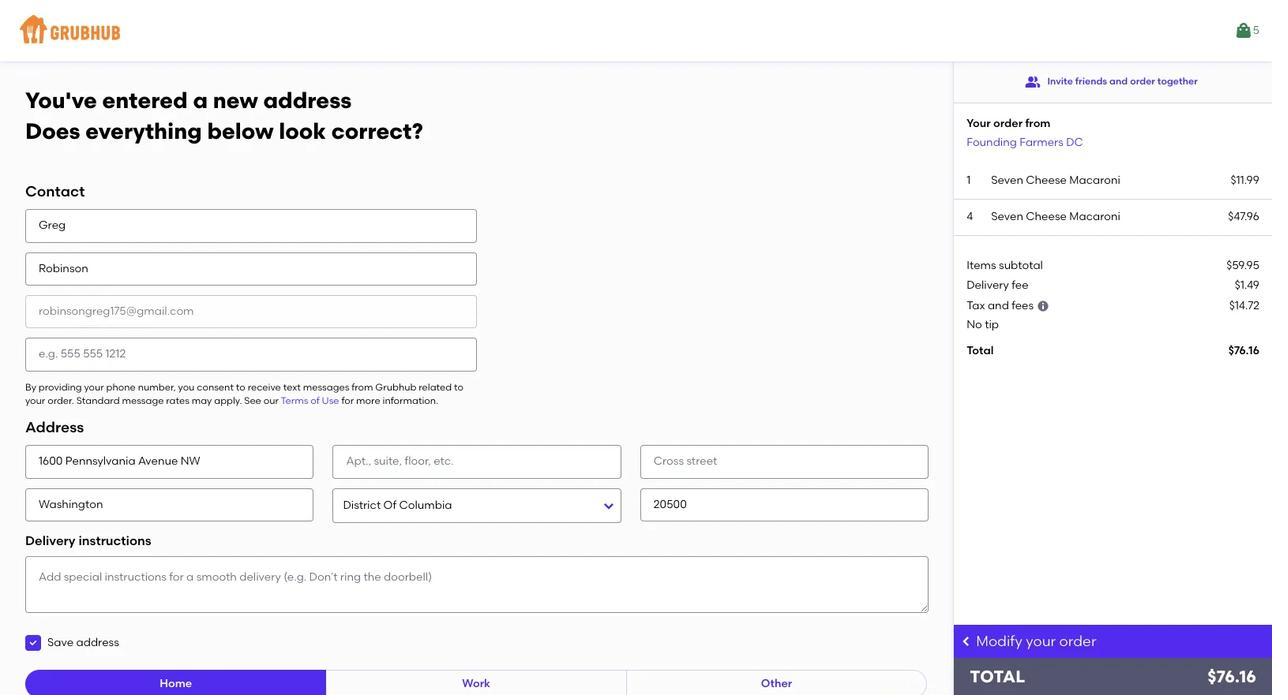 Task type: describe. For each thing, give the bounding box(es) containing it.
you've
[[25, 87, 97, 114]]

2 horizontal spatial your
[[1026, 634, 1056, 651]]

text
[[283, 382, 301, 393]]

home
[[160, 678, 192, 691]]

other
[[761, 678, 793, 691]]

address inside the you've entered a new address does everything below look correct?
[[263, 87, 352, 114]]

fee
[[1012, 279, 1029, 292]]

grubhub
[[375, 382, 417, 393]]

farmers
[[1020, 136, 1064, 149]]

for
[[342, 396, 354, 407]]

5
[[1253, 24, 1260, 37]]

macaroni for 4
[[1070, 210, 1121, 224]]

cheese for 1
[[1026, 174, 1067, 187]]

delivery for delivery instructions
[[25, 534, 76, 549]]

items subtotal
[[967, 259, 1044, 273]]

work
[[462, 678, 491, 691]]

delivery fee
[[967, 279, 1029, 292]]

modify
[[977, 634, 1023, 651]]

use
[[322, 396, 339, 407]]

$1.49
[[1235, 279, 1260, 292]]

2 horizontal spatial svg image
[[1037, 300, 1049, 313]]

tax
[[967, 299, 986, 313]]

does
[[25, 117, 80, 144]]

founding farmers dc link
[[967, 136, 1084, 149]]

invite
[[1048, 76, 1074, 87]]

consent
[[197, 382, 234, 393]]

save
[[47, 637, 74, 650]]

delivery for delivery fee
[[967, 279, 1010, 292]]

svg image for address
[[28, 639, 38, 649]]

2 to from the left
[[454, 382, 464, 393]]

founding
[[967, 136, 1017, 149]]

together
[[1158, 76, 1198, 87]]

Address 2 text field
[[333, 446, 622, 479]]

entered
[[102, 87, 188, 114]]

message
[[122, 396, 164, 407]]

no
[[967, 319, 983, 332]]

messages
[[303, 382, 349, 393]]

from inside the your order from founding farmers dc
[[1026, 117, 1051, 130]]

seven cheese macaroni for 4
[[992, 210, 1121, 224]]

order inside the your order from founding farmers dc
[[994, 117, 1023, 130]]

new
[[213, 87, 258, 114]]

no tip
[[967, 319, 999, 332]]

invite friends and order together
[[1048, 76, 1198, 87]]

apply.
[[214, 396, 242, 407]]

providing
[[39, 382, 82, 393]]

number,
[[138, 382, 176, 393]]

terms of use link
[[281, 396, 339, 407]]

you've entered a new address does everything below look correct?
[[25, 87, 423, 144]]

terms
[[281, 396, 308, 407]]

$47.96
[[1229, 210, 1260, 224]]

work button
[[326, 671, 627, 696]]

$14.72
[[1230, 299, 1260, 313]]

phone
[[106, 382, 136, 393]]

1 to from the left
[[236, 382, 245, 393]]

0 vertical spatial $76.16
[[1229, 344, 1260, 358]]

our
[[264, 396, 279, 407]]

1 horizontal spatial your
[[84, 382, 104, 393]]

terms of use for more information.
[[281, 396, 439, 407]]



Task type: locate. For each thing, give the bounding box(es) containing it.
Email email field
[[25, 295, 477, 329]]

fees
[[1012, 299, 1034, 313]]

your
[[84, 382, 104, 393], [25, 396, 45, 407], [1026, 634, 1056, 651]]

home button
[[25, 671, 327, 696]]

1 seven cheese macaroni from the top
[[992, 174, 1121, 187]]

main navigation navigation
[[0, 0, 1273, 62]]

0 vertical spatial your
[[84, 382, 104, 393]]

1 vertical spatial from
[[352, 382, 373, 393]]

1 vertical spatial order
[[994, 117, 1023, 130]]

more
[[356, 396, 380, 407]]

0 vertical spatial address
[[263, 87, 352, 114]]

seven cheese macaroni down farmers at the top
[[992, 174, 1121, 187]]

delivery
[[967, 279, 1010, 292], [25, 534, 76, 549]]

cheese
[[1026, 174, 1067, 187], [1026, 210, 1067, 224]]

1 macaroni from the top
[[1070, 174, 1121, 187]]

order.
[[48, 396, 74, 407]]

items
[[967, 259, 997, 273]]

Cross street text field
[[641, 446, 929, 479]]

1 seven from the top
[[992, 174, 1024, 187]]

1 vertical spatial cheese
[[1026, 210, 1067, 224]]

tax and fees
[[967, 299, 1034, 313]]

1 horizontal spatial delivery
[[967, 279, 1010, 292]]

2 vertical spatial your
[[1026, 634, 1056, 651]]

0 horizontal spatial your
[[25, 396, 45, 407]]

information.
[[383, 396, 439, 407]]

seven for 4
[[992, 210, 1024, 224]]

macaroni
[[1070, 174, 1121, 187], [1070, 210, 1121, 224]]

svg image
[[1037, 300, 1049, 313], [961, 636, 973, 649], [28, 639, 38, 649]]

delivery left "instructions"
[[25, 534, 76, 549]]

total down modify
[[970, 668, 1026, 687]]

receive
[[248, 382, 281, 393]]

1 vertical spatial $76.16
[[1208, 668, 1257, 687]]

you
[[178, 382, 195, 393]]

order
[[1131, 76, 1156, 87], [994, 117, 1023, 130], [1060, 634, 1097, 651]]

1 horizontal spatial and
[[1110, 76, 1128, 87]]

and
[[1110, 76, 1128, 87], [988, 299, 1009, 313]]

friends
[[1076, 76, 1108, 87]]

by providing your phone number, you consent to receive text messages from grubhub related to your order. standard message rates may apply. see our
[[25, 382, 464, 407]]

2 seven from the top
[[992, 210, 1024, 224]]

order left the "together"
[[1131, 76, 1156, 87]]

cheese for 4
[[1026, 210, 1067, 224]]

2 macaroni from the top
[[1070, 210, 1121, 224]]

and right friends
[[1110, 76, 1128, 87]]

address
[[25, 419, 84, 437]]

svg image left modify
[[961, 636, 973, 649]]

2 horizontal spatial order
[[1131, 76, 1156, 87]]

seven cheese macaroni
[[992, 174, 1121, 187], [992, 210, 1121, 224]]

0 vertical spatial delivery
[[967, 279, 1010, 292]]

your order from founding farmers dc
[[967, 117, 1084, 149]]

1 vertical spatial seven
[[992, 210, 1024, 224]]

1 vertical spatial address
[[76, 637, 119, 650]]

order up the founding
[[994, 117, 1023, 130]]

your up the standard in the bottom of the page
[[84, 382, 104, 393]]

everything
[[86, 117, 202, 144]]

a
[[193, 87, 208, 114]]

0 horizontal spatial address
[[76, 637, 119, 650]]

may
[[192, 396, 212, 407]]

seven right 1
[[992, 174, 1024, 187]]

dc
[[1067, 136, 1084, 149]]

2 seven cheese macaroni from the top
[[992, 210, 1121, 224]]

1
[[967, 174, 971, 187]]

Address 1 text field
[[25, 446, 314, 479]]

1 horizontal spatial from
[[1026, 117, 1051, 130]]

related
[[419, 382, 452, 393]]

cheese up subtotal
[[1026, 210, 1067, 224]]

order right modify
[[1060, 634, 1097, 651]]

cheese down farmers at the top
[[1026, 174, 1067, 187]]

svg image left save
[[28, 639, 38, 649]]

and inside button
[[1110, 76, 1128, 87]]

your down by
[[25, 396, 45, 407]]

delivery instructions
[[25, 534, 151, 549]]

1 horizontal spatial address
[[263, 87, 352, 114]]

0 vertical spatial and
[[1110, 76, 1128, 87]]

macaroni for 1
[[1070, 174, 1121, 187]]

1 vertical spatial total
[[970, 668, 1026, 687]]

save address
[[47, 637, 119, 650]]

1 vertical spatial and
[[988, 299, 1009, 313]]

0 vertical spatial total
[[967, 344, 994, 358]]

2 vertical spatial order
[[1060, 634, 1097, 651]]

to right related
[[454, 382, 464, 393]]

seven
[[992, 174, 1024, 187], [992, 210, 1024, 224]]

standard
[[76, 396, 120, 407]]

1 horizontal spatial order
[[1060, 634, 1097, 651]]

delivery down items
[[967, 279, 1010, 292]]

rates
[[166, 396, 189, 407]]

address
[[263, 87, 352, 114], [76, 637, 119, 650]]

0 vertical spatial from
[[1026, 117, 1051, 130]]

other button
[[626, 671, 928, 696]]

0 horizontal spatial order
[[994, 117, 1023, 130]]

0 horizontal spatial and
[[988, 299, 1009, 313]]

Zip text field
[[641, 489, 929, 522]]

contact
[[25, 183, 85, 201]]

0 horizontal spatial svg image
[[28, 639, 38, 649]]

$59.95
[[1227, 259, 1260, 273]]

0 vertical spatial seven
[[992, 174, 1024, 187]]

to up see on the left bottom of page
[[236, 382, 245, 393]]

correct?
[[331, 117, 423, 144]]

0 vertical spatial cheese
[[1026, 174, 1067, 187]]

to
[[236, 382, 245, 393], [454, 382, 464, 393]]

your right modify
[[1026, 634, 1056, 651]]

order inside button
[[1131, 76, 1156, 87]]

0 horizontal spatial from
[[352, 382, 373, 393]]

from up farmers at the top
[[1026, 117, 1051, 130]]

1 vertical spatial your
[[25, 396, 45, 407]]

0 horizontal spatial delivery
[[25, 534, 76, 549]]

1 cheese from the top
[[1026, 174, 1067, 187]]

from
[[1026, 117, 1051, 130], [352, 382, 373, 393]]

2 cheese from the top
[[1026, 210, 1067, 224]]

people icon image
[[1026, 74, 1042, 90]]

svg image right 'fees'
[[1037, 300, 1049, 313]]

from inside 'by providing your phone number, you consent to receive text messages from grubhub related to your order. standard message rates may apply. see our'
[[352, 382, 373, 393]]

address up look
[[263, 87, 352, 114]]

Delivery instructions text field
[[25, 557, 929, 614]]

by
[[25, 382, 36, 393]]

seven cheese macaroni up subtotal
[[992, 210, 1121, 224]]

City text field
[[25, 489, 314, 522]]

First name text field
[[25, 210, 477, 243]]

seven cheese macaroni for 1
[[992, 174, 1121, 187]]

1 horizontal spatial svg image
[[961, 636, 973, 649]]

instructions
[[79, 534, 151, 549]]

1 horizontal spatial to
[[454, 382, 464, 393]]

subtotal
[[999, 259, 1044, 273]]

0 vertical spatial macaroni
[[1070, 174, 1121, 187]]

1 vertical spatial delivery
[[25, 534, 76, 549]]

1 vertical spatial seven cheese macaroni
[[992, 210, 1121, 224]]

Last name text field
[[25, 253, 477, 286]]

$11.99
[[1231, 174, 1260, 187]]

and up the tip
[[988, 299, 1009, 313]]

tip
[[985, 319, 999, 332]]

5 button
[[1234, 17, 1260, 45]]

from up terms of use for more information.
[[352, 382, 373, 393]]

below
[[207, 117, 274, 144]]

total down no tip
[[967, 344, 994, 358]]

of
[[311, 396, 320, 407]]

modify your order
[[977, 634, 1097, 651]]

total
[[967, 344, 994, 358], [970, 668, 1026, 687]]

your
[[967, 117, 991, 130]]

seven right 4
[[992, 210, 1024, 224]]

svg image for your
[[961, 636, 973, 649]]

4
[[967, 210, 974, 224]]

0 vertical spatial order
[[1131, 76, 1156, 87]]

invite friends and order together button
[[1026, 68, 1198, 96]]

Phone telephone field
[[25, 338, 477, 372]]

see
[[244, 396, 261, 407]]

seven for 1
[[992, 174, 1024, 187]]

$76.16
[[1229, 344, 1260, 358], [1208, 668, 1257, 687]]

1 vertical spatial macaroni
[[1070, 210, 1121, 224]]

0 horizontal spatial to
[[236, 382, 245, 393]]

address right save
[[76, 637, 119, 650]]

look
[[279, 117, 326, 144]]

0 vertical spatial seven cheese macaroni
[[992, 174, 1121, 187]]



Task type: vqa. For each thing, say whether or not it's contained in the screenshot.
Macaroni for 1
yes



